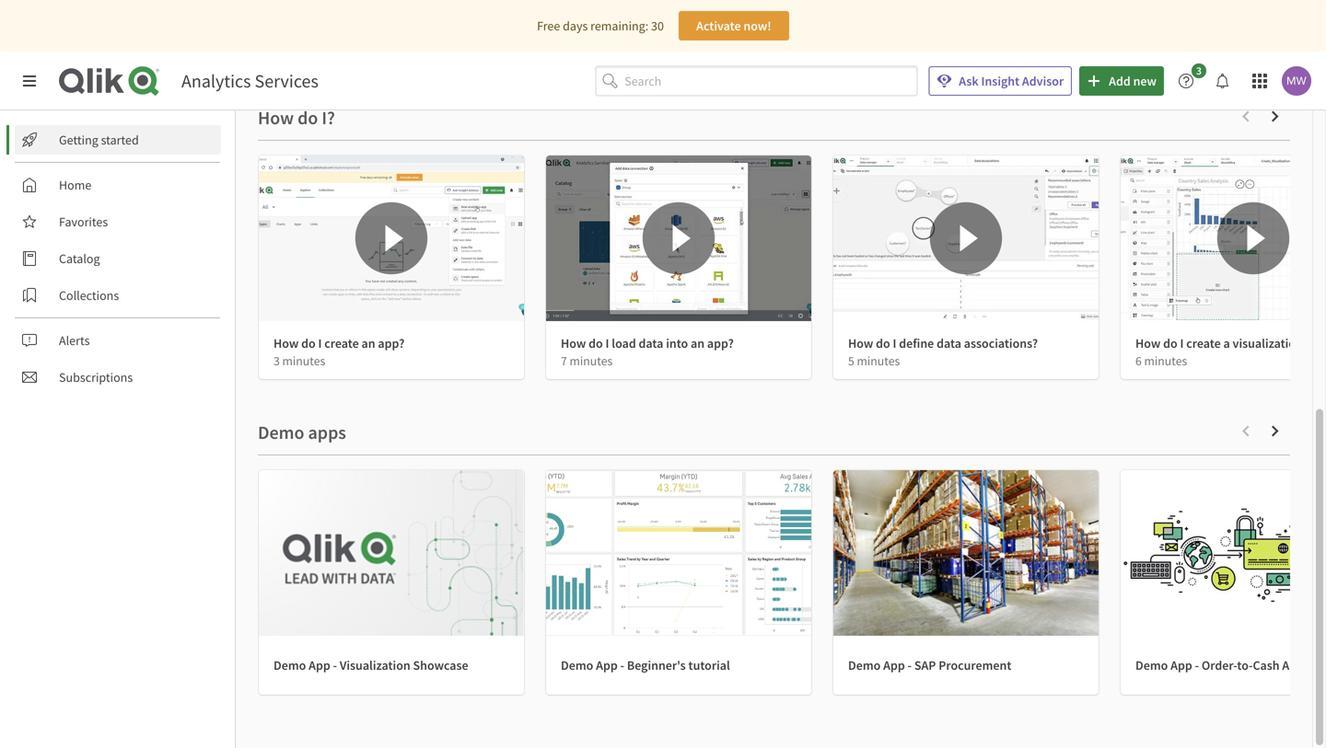 Task type: locate. For each thing, give the bounding box(es) containing it.
4 minutes from the left
[[1144, 353, 1187, 369]]

ask
[[959, 73, 979, 89]]

data
[[639, 335, 663, 352], [937, 335, 961, 352]]

order-
[[1202, 658, 1237, 674]]

1 app from the left
[[309, 658, 330, 674]]

ask insight advisor
[[959, 73, 1064, 89]]

analytics
[[181, 70, 251, 93]]

2 do from the left
[[589, 335, 603, 352]]

home link
[[15, 170, 221, 200]]

minutes
[[282, 353, 325, 369], [570, 353, 613, 369], [857, 353, 900, 369], [1144, 353, 1187, 369]]

do inside how do i define data associations? 5 minutes
[[876, 335, 890, 352]]

how inside how do i load data into an app? 7 minutes
[[561, 335, 586, 352]]

demo for demo app - sap procurement
[[848, 658, 881, 674]]

do
[[301, 335, 316, 352], [589, 335, 603, 352], [876, 335, 890, 352], [1163, 335, 1178, 352]]

0 horizontal spatial create
[[324, 335, 359, 352]]

app left beginner's on the bottom of the page
[[596, 658, 618, 674]]

getting started link
[[15, 125, 221, 155]]

4 do from the left
[[1163, 335, 1178, 352]]

how do i load data into an app? image
[[546, 156, 811, 321]]

3 do from the left
[[876, 335, 890, 352]]

3
[[1196, 64, 1202, 78], [274, 353, 280, 369]]

4 how from the left
[[1135, 335, 1161, 352]]

demo for demo app - order-to-cash analytic
[[1135, 658, 1168, 674]]

minutes inside how do i define data associations? 5 minutes
[[857, 353, 900, 369]]

activate now! link
[[679, 11, 789, 41]]

0 horizontal spatial data
[[639, 335, 663, 352]]

navigation pane element
[[0, 118, 235, 400]]

3 minutes from the left
[[857, 353, 900, 369]]

subscriptions link
[[15, 363, 221, 392]]

2 app from the left
[[596, 658, 618, 674]]

3 i from the left
[[893, 335, 896, 352]]

cash
[[1253, 658, 1280, 674]]

app left order- on the bottom
[[1171, 658, 1192, 674]]

searchbar element
[[595, 66, 917, 96]]

to-
[[1237, 658, 1253, 674]]

4 - from the left
[[1195, 658, 1199, 674]]

0 horizontal spatial app?
[[378, 335, 405, 352]]

how inside how do i create a visualization? 6 minutes
[[1135, 335, 1161, 352]]

how do i load data into an app? element
[[561, 335, 734, 352]]

minutes right 7
[[570, 353, 613, 369]]

minutes right '5'
[[857, 353, 900, 369]]

app?
[[378, 335, 405, 352], [707, 335, 734, 352]]

add new button
[[1079, 66, 1164, 96]]

create for an
[[324, 335, 359, 352]]

1 data from the left
[[639, 335, 663, 352]]

0 horizontal spatial an
[[361, 335, 375, 352]]

how do i define data associations? element
[[848, 335, 1038, 352]]

2 how from the left
[[561, 335, 586, 352]]

home
[[59, 177, 91, 193]]

i inside how do i load data into an app? 7 minutes
[[606, 335, 609, 352]]

demo app - order-to-cash analytic
[[1135, 658, 1326, 674]]

minutes right 6 at the right
[[1144, 353, 1187, 369]]

showcase
[[413, 658, 468, 674]]

how inside how do i define data associations? 5 minutes
[[848, 335, 873, 352]]

2 an from the left
[[691, 335, 705, 352]]

i inside how do i define data associations? 5 minutes
[[893, 335, 896, 352]]

an inside how do i load data into an app? 7 minutes
[[691, 335, 705, 352]]

do inside how do i load data into an app? 7 minutes
[[589, 335, 603, 352]]

i inside how do i create an app? 3 minutes
[[318, 335, 322, 352]]

7
[[561, 353, 567, 369]]

3 right new
[[1196, 64, 1202, 78]]

data inside how do i define data associations? 5 minutes
[[937, 335, 961, 352]]

minutes down how do i create an app? element
[[282, 353, 325, 369]]

i for how do i define data associations?
[[893, 335, 896, 352]]

alerts link
[[15, 326, 221, 355]]

insight
[[981, 73, 1020, 89]]

minutes for how do i create an app?
[[282, 353, 325, 369]]

4 i from the left
[[1180, 335, 1184, 352]]

activate now!
[[696, 17, 771, 34]]

2 minutes from the left
[[570, 353, 613, 369]]

how for how do i define data associations?
[[848, 335, 873, 352]]

- left beginner's on the bottom of the page
[[620, 658, 624, 674]]

app left sap
[[883, 658, 905, 674]]

1 do from the left
[[301, 335, 316, 352]]

how do i create a visualization? 6 minutes
[[1135, 335, 1308, 369]]

1 how from the left
[[274, 335, 299, 352]]

1 minutes from the left
[[282, 353, 325, 369]]

0 vertical spatial 3
[[1196, 64, 1202, 78]]

1 app? from the left
[[378, 335, 405, 352]]

1 - from the left
[[333, 658, 337, 674]]

minutes for how do i create a visualization?
[[1144, 353, 1187, 369]]

4 app from the left
[[1171, 658, 1192, 674]]

remaining:
[[590, 17, 648, 34]]

3 - from the left
[[908, 658, 912, 674]]

1 demo from the left
[[274, 658, 306, 674]]

how
[[274, 335, 299, 352], [561, 335, 586, 352], [848, 335, 873, 352], [1135, 335, 1161, 352]]

how inside how do i create an app? 3 minutes
[[274, 335, 299, 352]]

do for how do i create a visualization?
[[1163, 335, 1178, 352]]

demo app - visualization showcase image
[[259, 471, 524, 636]]

minutes inside how do i load data into an app? 7 minutes
[[570, 353, 613, 369]]

- for beginner's
[[620, 658, 624, 674]]

how for how do i load data into an app?
[[561, 335, 586, 352]]

1 i from the left
[[318, 335, 322, 352]]

subscriptions
[[59, 369, 133, 386]]

1 horizontal spatial app?
[[707, 335, 734, 352]]

demo left sap
[[848, 658, 881, 674]]

how do i create an app? image
[[259, 156, 524, 321]]

2 - from the left
[[620, 658, 624, 674]]

6
[[1135, 353, 1142, 369]]

- left order- on the bottom
[[1195, 658, 1199, 674]]

- for sap
[[908, 658, 912, 674]]

1 horizontal spatial create
[[1186, 335, 1221, 352]]

add new
[[1109, 73, 1157, 89]]

create inside how do i create a visualization? 6 minutes
[[1186, 335, 1221, 352]]

an
[[361, 335, 375, 352], [691, 335, 705, 352]]

2 i from the left
[[606, 335, 609, 352]]

2 create from the left
[[1186, 335, 1221, 352]]

0 horizontal spatial 3
[[274, 353, 280, 369]]

how do i create a visualization? element
[[1135, 335, 1308, 352]]

1 horizontal spatial 3
[[1196, 64, 1202, 78]]

5
[[848, 353, 854, 369]]

2 demo from the left
[[561, 658, 593, 674]]

minutes inside how do i create a visualization? 6 minutes
[[1144, 353, 1187, 369]]

how do i create a visualization? image
[[1121, 156, 1326, 321]]

2 data from the left
[[937, 335, 961, 352]]

3 down how do i create an app? element
[[274, 353, 280, 369]]

free
[[537, 17, 560, 34]]

i for how do i load data into an app?
[[606, 335, 609, 352]]

add
[[1109, 73, 1131, 89]]

do inside how do i create a visualization? 6 minutes
[[1163, 335, 1178, 352]]

1 horizontal spatial an
[[691, 335, 705, 352]]

i
[[318, 335, 322, 352], [606, 335, 609, 352], [893, 335, 896, 352], [1180, 335, 1184, 352]]

create
[[324, 335, 359, 352], [1186, 335, 1221, 352]]

load
[[612, 335, 636, 352]]

demo left visualization
[[274, 658, 306, 674]]

app? inside how do i create an app? 3 minutes
[[378, 335, 405, 352]]

2 app? from the left
[[707, 335, 734, 352]]

activate
[[696, 17, 741, 34]]

-
[[333, 658, 337, 674], [620, 658, 624, 674], [908, 658, 912, 674], [1195, 658, 1199, 674]]

4 demo from the left
[[1135, 658, 1168, 674]]

alerts
[[59, 332, 90, 349]]

how for how do i create an app?
[[274, 335, 299, 352]]

3 demo from the left
[[848, 658, 881, 674]]

maria williams image
[[1282, 66, 1311, 96]]

demo for demo app - visualization showcase
[[274, 658, 306, 674]]

app
[[309, 658, 330, 674], [596, 658, 618, 674], [883, 658, 905, 674], [1171, 658, 1192, 674]]

close sidebar menu image
[[22, 74, 37, 88]]

- left visualization
[[333, 658, 337, 674]]

do inside how do i create an app? 3 minutes
[[301, 335, 316, 352]]

app for sap
[[883, 658, 905, 674]]

data inside how do i load data into an app? 7 minutes
[[639, 335, 663, 352]]

analytics services element
[[181, 70, 318, 93]]

data for into
[[639, 335, 663, 352]]

1 an from the left
[[361, 335, 375, 352]]

Search text field
[[625, 66, 917, 96]]

app left visualization
[[309, 658, 330, 674]]

3 app from the left
[[883, 658, 905, 674]]

i inside how do i create a visualization? 6 minutes
[[1180, 335, 1184, 352]]

demo app - beginner's tutorial image
[[546, 471, 811, 636]]

catalog
[[59, 250, 100, 267]]

1 vertical spatial 3
[[274, 353, 280, 369]]

1 horizontal spatial data
[[937, 335, 961, 352]]

favorites
[[59, 214, 108, 230]]

1 create from the left
[[324, 335, 359, 352]]

30
[[651, 17, 664, 34]]

- left sap
[[908, 658, 912, 674]]

demo left beginner's on the bottom of the page
[[561, 658, 593, 674]]

minutes inside how do i create an app? 3 minutes
[[282, 353, 325, 369]]

data left the into on the top right of the page
[[639, 335, 663, 352]]

demo
[[274, 658, 306, 674], [561, 658, 593, 674], [848, 658, 881, 674], [1135, 658, 1168, 674]]

data right define
[[937, 335, 961, 352]]

demo left order- on the bottom
[[1135, 658, 1168, 674]]

3 how from the left
[[848, 335, 873, 352]]

new
[[1133, 73, 1157, 89]]

create inside how do i create an app? 3 minutes
[[324, 335, 359, 352]]



Task type: describe. For each thing, give the bounding box(es) containing it.
demo for demo app - beginner's tutorial
[[561, 658, 593, 674]]

now!
[[743, 17, 771, 34]]

favorites link
[[15, 207, 221, 237]]

how do i create an app? 3 minutes
[[274, 335, 405, 369]]

define
[[899, 335, 934, 352]]

app for visualization
[[309, 658, 330, 674]]

app for beginner's
[[596, 658, 618, 674]]

into
[[666, 335, 688, 352]]

started
[[101, 132, 139, 148]]

advisor
[[1022, 73, 1064, 89]]

do for how do i create an app?
[[301, 335, 316, 352]]

catalog link
[[15, 244, 221, 274]]

how do i create an app? element
[[274, 335, 405, 352]]

how do i load data into an app? 7 minutes
[[561, 335, 734, 369]]

procurement
[[939, 658, 1011, 674]]

sap
[[914, 658, 936, 674]]

how do i define data associations? 5 minutes
[[848, 335, 1038, 369]]

i for how do i create a visualization?
[[1180, 335, 1184, 352]]

services
[[255, 70, 318, 93]]

visualization
[[340, 658, 410, 674]]

- for visualization
[[333, 658, 337, 674]]

3 inside 'dropdown button'
[[1196, 64, 1202, 78]]

minutes for how do i define data associations?
[[857, 353, 900, 369]]

how for how do i create a visualization?
[[1135, 335, 1161, 352]]

analytic
[[1282, 658, 1326, 674]]

getting
[[59, 132, 98, 148]]

associations?
[[964, 335, 1038, 352]]

demo app - visualization showcase
[[274, 658, 468, 674]]

demo app - sap procurement image
[[833, 471, 1099, 636]]

analytics services
[[181, 70, 318, 93]]

demo app - sap procurement
[[848, 658, 1011, 674]]

getting started
[[59, 132, 139, 148]]

- for order-
[[1195, 658, 1199, 674]]

free days remaining: 30
[[537, 17, 664, 34]]

demo app - order-to-cash analytics image
[[1121, 471, 1326, 636]]

demo app - beginner's tutorial
[[561, 658, 730, 674]]

app? inside how do i load data into an app? 7 minutes
[[707, 335, 734, 352]]

3 button
[[1171, 64, 1212, 96]]

app for order-
[[1171, 658, 1192, 674]]

collections
[[59, 287, 119, 304]]

how do i define data associations? image
[[833, 156, 1099, 321]]

create for a
[[1186, 335, 1221, 352]]

3 inside how do i create an app? 3 minutes
[[274, 353, 280, 369]]

data for associations?
[[937, 335, 961, 352]]

do for how do i define data associations?
[[876, 335, 890, 352]]

ask insight advisor button
[[929, 66, 1072, 96]]

do for how do i load data into an app?
[[589, 335, 603, 352]]

beginner's
[[627, 658, 686, 674]]

i for how do i create an app?
[[318, 335, 322, 352]]

visualization?
[[1233, 335, 1308, 352]]

tutorial
[[688, 658, 730, 674]]

a
[[1223, 335, 1230, 352]]

collections link
[[15, 281, 221, 310]]

an inside how do i create an app? 3 minutes
[[361, 335, 375, 352]]

days
[[563, 17, 588, 34]]



Task type: vqa. For each thing, say whether or not it's contained in the screenshot.
1st 1 from the left
no



